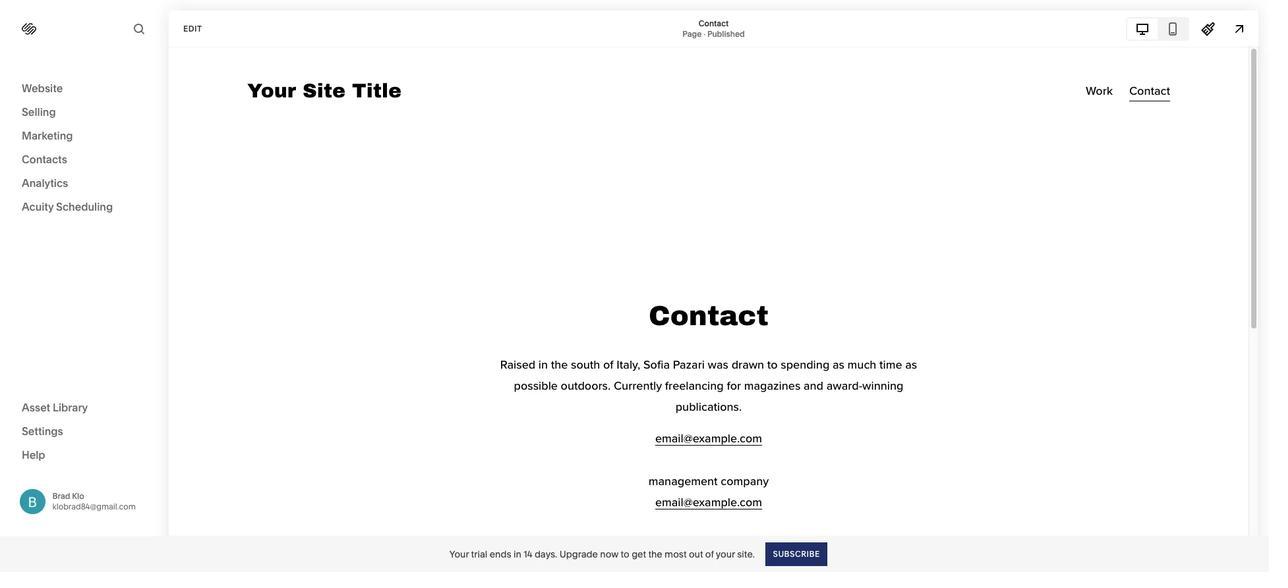 Task type: vqa. For each thing, say whether or not it's contained in the screenshot.
drive
no



Task type: describe. For each thing, give the bounding box(es) containing it.
website
[[22, 82, 63, 95]]

contacts
[[22, 153, 67, 166]]

asset
[[22, 401, 50, 414]]

published
[[707, 29, 745, 39]]

asset library
[[22, 401, 88, 414]]

to
[[621, 549, 629, 561]]

brad
[[52, 492, 70, 502]]

·
[[704, 29, 705, 39]]

scheduling
[[56, 200, 113, 214]]

klo
[[72, 492, 84, 502]]

of
[[705, 549, 714, 561]]

website link
[[22, 81, 146, 97]]

acuity
[[22, 200, 54, 214]]

marketing link
[[22, 129, 146, 144]]

acuity scheduling
[[22, 200, 113, 214]]

get
[[632, 549, 646, 561]]

edit button
[[175, 16, 211, 41]]

out
[[689, 549, 703, 561]]

the
[[648, 549, 662, 561]]

asset library link
[[22, 401, 146, 416]]

selling link
[[22, 105, 146, 121]]

in
[[514, 549, 521, 561]]

edit
[[183, 23, 202, 33]]

subscribe button
[[765, 543, 827, 567]]

contacts link
[[22, 152, 146, 168]]

your trial ends in 14 days. upgrade now to get the most out of your site.
[[449, 549, 755, 561]]

selling
[[22, 105, 56, 119]]

now
[[600, 549, 619, 561]]

your
[[449, 549, 469, 561]]

klobrad84@gmail.com
[[52, 502, 136, 512]]

analytics
[[22, 177, 68, 190]]

trial
[[471, 549, 487, 561]]

settings
[[22, 425, 63, 438]]



Task type: locate. For each thing, give the bounding box(es) containing it.
most
[[665, 549, 687, 561]]

help
[[22, 449, 45, 462]]

tab list
[[1127, 18, 1188, 39]]

library
[[53, 401, 88, 414]]

brad klo klobrad84@gmail.com
[[52, 492, 136, 512]]

page
[[683, 29, 702, 39]]

site.
[[737, 549, 755, 561]]

14
[[524, 549, 532, 561]]

marketing
[[22, 129, 73, 142]]

subscribe
[[773, 550, 820, 559]]

upgrade
[[560, 549, 598, 561]]

ends
[[490, 549, 511, 561]]

settings link
[[22, 424, 146, 440]]

help link
[[22, 448, 45, 462]]

contact
[[699, 18, 729, 28]]

acuity scheduling link
[[22, 200, 146, 216]]

contact page · published
[[683, 18, 745, 39]]

your
[[716, 549, 735, 561]]

analytics link
[[22, 176, 146, 192]]

days.
[[535, 549, 557, 561]]



